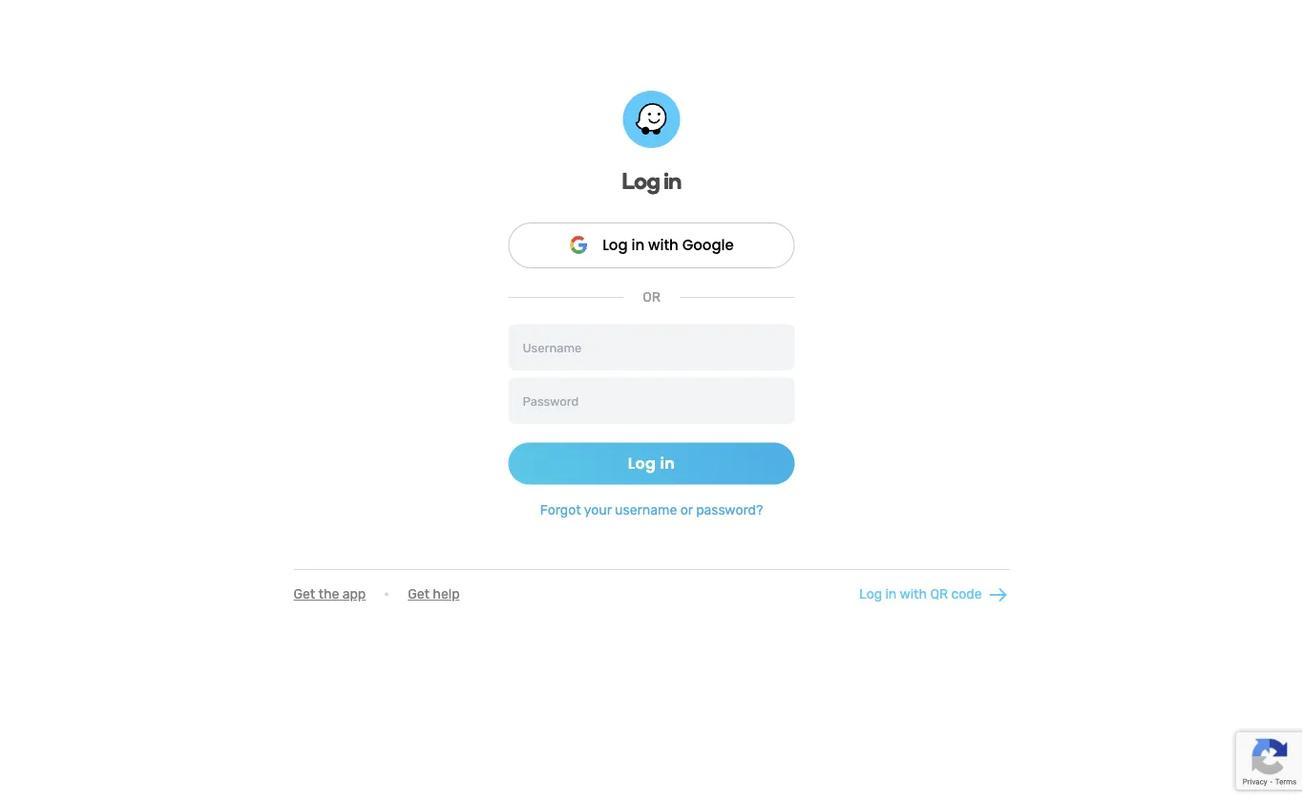 Task type: describe. For each thing, give the bounding box(es) containing it.
get the app
[[294, 586, 366, 602]]

forgot your username or password? link
[[540, 502, 763, 518]]

qr
[[931, 586, 948, 602]]

0 vertical spatial or
[[643, 289, 661, 305]]

get help link
[[408, 586, 460, 602]]

log for log in with google 'button'
[[603, 235, 628, 255]]

Password password field
[[509, 378, 795, 423]]

1 horizontal spatial or
[[681, 502, 693, 518]]

get the app link
[[294, 586, 366, 602]]

log in with qr code link
[[859, 586, 982, 602]]

code
[[952, 586, 982, 602]]

log in with google button
[[509, 223, 795, 268]]

help
[[433, 586, 460, 602]]

get for get the app
[[294, 586, 315, 602]]

in up log in with google
[[664, 167, 682, 194]]

with for google
[[649, 235, 679, 255]]

log in button
[[509, 443, 795, 485]]

in for the log in button
[[660, 453, 675, 474]]

log up log in with google 'button'
[[622, 167, 660, 194]]

google
[[682, 235, 734, 255]]

log for log in with qr code link
[[859, 586, 882, 602]]

forgot your username or password?
[[540, 502, 763, 518]]

log in with google
[[603, 235, 734, 255]]

your
[[584, 502, 612, 518]]

log for the log in button
[[628, 453, 656, 474]]

the
[[318, 586, 339, 602]]



Task type: vqa. For each thing, say whether or not it's contained in the screenshot.
americanchinatown.com at the top left of page
no



Task type: locate. For each thing, give the bounding box(es) containing it.
in inside 'button'
[[632, 235, 645, 255]]

log in
[[622, 167, 682, 194], [628, 453, 675, 474]]

log in inside button
[[628, 453, 675, 474]]

in for log in with google 'button'
[[632, 235, 645, 255]]

get
[[294, 586, 315, 602], [408, 586, 430, 602]]

with left google
[[649, 235, 679, 255]]

username
[[615, 502, 677, 518]]

log inside 'button'
[[603, 235, 628, 255]]

in inside button
[[660, 453, 675, 474]]

log in with qr code
[[859, 586, 982, 602]]

get help
[[408, 586, 460, 602]]

1 horizontal spatial get
[[408, 586, 430, 602]]

with inside 'button'
[[649, 235, 679, 255]]

1 vertical spatial with
[[900, 586, 927, 602]]

forgot
[[540, 502, 581, 518]]

1 vertical spatial log in
[[628, 453, 675, 474]]

with left qr
[[900, 586, 927, 602]]

in for log in with qr code link
[[886, 586, 897, 602]]

0 vertical spatial log in
[[622, 167, 682, 194]]

0 vertical spatial with
[[649, 235, 679, 255]]

or right username at the bottom of page
[[681, 502, 693, 518]]

log
[[622, 167, 660, 194], [603, 235, 628, 255], [628, 453, 656, 474], [859, 586, 882, 602]]

0 horizontal spatial or
[[643, 289, 661, 305]]

2 get from the left
[[408, 586, 430, 602]]

or
[[643, 289, 661, 305], [681, 502, 693, 518]]

log left qr
[[859, 586, 882, 602]]

log inside button
[[628, 453, 656, 474]]

0 horizontal spatial with
[[649, 235, 679, 255]]

get left help
[[408, 586, 430, 602]]

in left google
[[632, 235, 645, 255]]

with for qr
[[900, 586, 927, 602]]

or up "username" text box
[[643, 289, 661, 305]]

Username text field
[[509, 324, 795, 370]]

get left the
[[294, 586, 315, 602]]

log left google
[[603, 235, 628, 255]]

0 horizontal spatial get
[[294, 586, 315, 602]]

app
[[343, 586, 366, 602]]

1 horizontal spatial with
[[900, 586, 927, 602]]

log in up 'forgot your username or password?' link
[[628, 453, 675, 474]]

1 get from the left
[[294, 586, 315, 602]]

arrow right image
[[987, 583, 1010, 606]]

password?
[[696, 502, 763, 518]]

in up forgot your username or password?
[[660, 453, 675, 474]]

1 vertical spatial or
[[681, 502, 693, 518]]

with
[[649, 235, 679, 255], [900, 586, 927, 602]]

in left qr
[[886, 586, 897, 602]]

get for get help
[[408, 586, 430, 602]]

log in up log in with google 'button'
[[622, 167, 682, 194]]

in
[[664, 167, 682, 194], [632, 235, 645, 255], [660, 453, 675, 474], [886, 586, 897, 602]]

log up username at the bottom of page
[[628, 453, 656, 474]]



